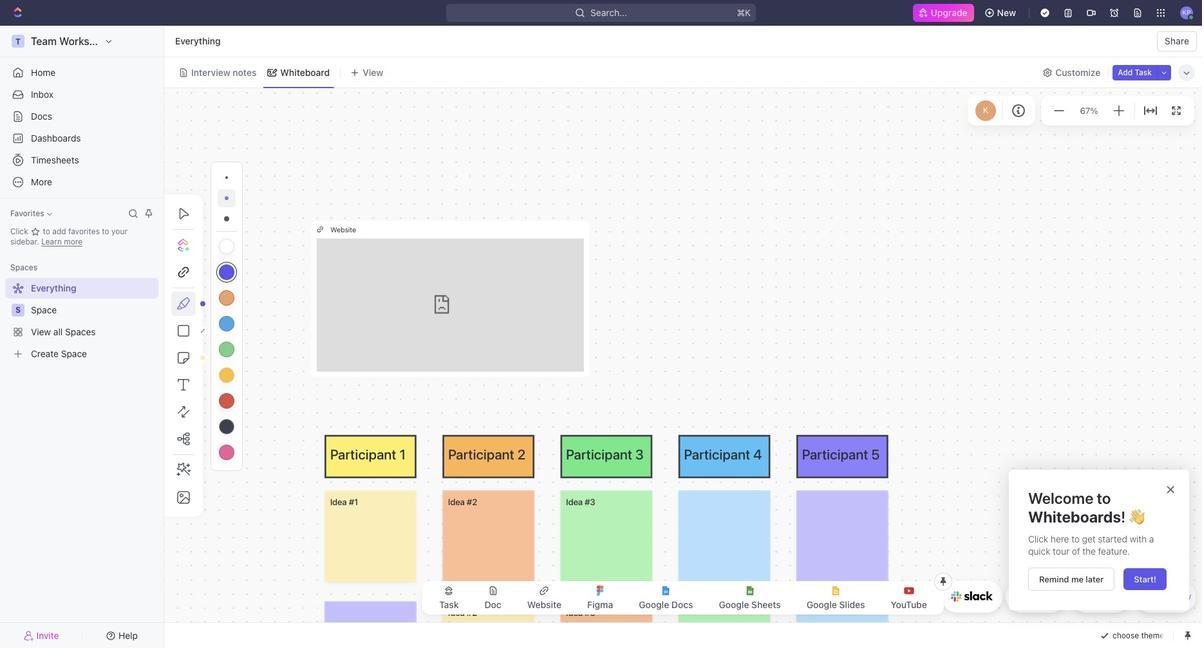 Task type: describe. For each thing, give the bounding box(es) containing it.
× button
[[1167, 480, 1176, 498]]

0 vertical spatial task
[[1135, 67, 1152, 77]]

task button
[[429, 586, 469, 611]]

docs inside sidebar navigation
[[31, 111, 52, 122]]

&
[[1170, 594, 1175, 602]]

to up learn
[[43, 227, 50, 236]]

0 vertical spatial spaces
[[10, 263, 38, 272]]

create space link
[[5, 344, 156, 365]]

new button
[[980, 3, 1024, 23]]

view button
[[346, 57, 454, 88]]

sidebar.
[[10, 237, 39, 247]]

space, , element
[[12, 304, 24, 317]]

favorites
[[68, 227, 100, 236]]

inbox
[[31, 89, 53, 100]]

to inside welcome to whiteboards ! 👋
[[1097, 490, 1111, 508]]

👋
[[1130, 508, 1145, 526]]

invite button
[[5, 627, 78, 645]]

home link
[[5, 62, 158, 83]]

remind
[[1040, 574, 1070, 585]]

remind me later button
[[1029, 568, 1115, 591]]

1 horizontal spatial everything link
[[172, 33, 224, 49]]

welcome
[[1029, 490, 1094, 508]]

favorites button
[[5, 206, 57, 222]]

your
[[111, 227, 128, 236]]

here
[[1051, 534, 1070, 545]]

doc button
[[474, 586, 512, 611]]

whiteboard
[[280, 67, 330, 78]]

learn
[[41, 237, 62, 247]]

click for click
[[10, 227, 30, 236]]

⌘k
[[737, 7, 751, 18]]

slides
[[840, 600, 865, 611]]

add task button
[[1113, 65, 1158, 80]]

everything inside sidebar navigation
[[31, 283, 76, 294]]

youtube
[[891, 600, 927, 611]]

google docs button
[[629, 586, 704, 611]]

timesheets
[[31, 155, 79, 166]]

view for view
[[363, 67, 383, 78]]

help button
[[86, 627, 158, 645]]

google sheets
[[719, 600, 781, 611]]

view for view all spaces
[[31, 327, 51, 338]]

all
[[53, 327, 63, 338]]

website
[[527, 600, 562, 611]]

customize button
[[1039, 63, 1105, 81]]

share
[[1165, 35, 1190, 46]]

invite
[[36, 630, 59, 641]]

67%
[[1080, 105, 1099, 116]]

google for google docs
[[639, 600, 669, 611]]

tour
[[1053, 546, 1070, 557]]

team workspace
[[31, 35, 113, 47]]

google docs
[[639, 600, 693, 611]]

share button
[[1157, 31, 1197, 52]]

dashboards
[[31, 133, 81, 144]]

doc
[[485, 600, 502, 611]]

figma button
[[577, 586, 624, 611]]

more
[[31, 176, 52, 187]]

excel & csv link
[[1135, 581, 1196, 613]]

0 vertical spatial space
[[31, 305, 57, 316]]

favorites
[[10, 209, 44, 218]]

home
[[31, 67, 56, 78]]

dialog containing ×
[[1009, 470, 1190, 610]]

docs link
[[5, 106, 158, 127]]

a
[[1150, 534, 1155, 545]]

csv
[[1177, 594, 1192, 602]]

quick
[[1029, 546, 1051, 557]]

of
[[1072, 546, 1081, 557]]

click here to get started with a quick tour of the feature.
[[1029, 534, 1157, 557]]

1 vertical spatial task
[[439, 600, 459, 611]]



Task type: locate. For each thing, give the bounding box(es) containing it.
add
[[52, 227, 66, 236]]

1 horizontal spatial view
[[363, 67, 383, 78]]

1 vertical spatial docs
[[672, 600, 693, 611]]

s
[[15, 305, 21, 315]]

google sheets button
[[709, 586, 792, 611]]

1 google from the left
[[639, 600, 669, 611]]

figma
[[588, 600, 613, 611]]

youtube button
[[881, 586, 938, 611]]

excel & csv
[[1150, 594, 1192, 602]]

to up of
[[1072, 534, 1080, 545]]

whiteboards
[[1029, 508, 1121, 526]]

remind me later
[[1040, 574, 1104, 585]]

tree
[[5, 278, 158, 365]]

google slides button
[[797, 586, 876, 611]]

everything up the all
[[31, 283, 76, 294]]

google left sheets
[[719, 600, 749, 611]]

2 horizontal spatial google
[[807, 600, 837, 611]]

google for google sheets
[[719, 600, 749, 611]]

1 horizontal spatial everything
[[175, 35, 221, 46]]

create space
[[31, 348, 87, 359]]

google right figma
[[639, 600, 669, 611]]

spaces down sidebar. at the top of the page
[[10, 263, 38, 272]]

sheets
[[752, 600, 781, 611]]

0 horizontal spatial google
[[639, 600, 669, 611]]

add task
[[1118, 67, 1152, 77]]

google slides
[[807, 600, 865, 611]]

customize
[[1056, 67, 1101, 78]]

1 vertical spatial click
[[1029, 534, 1049, 545]]

workspace
[[59, 35, 113, 47]]

search...
[[591, 7, 627, 18]]

view all spaces link
[[5, 322, 156, 343]]

more
[[64, 237, 82, 247]]

upgrade
[[931, 7, 968, 18]]

view
[[363, 67, 383, 78], [31, 327, 51, 338]]

dashboards link
[[5, 128, 158, 149]]

space down view all spaces link
[[61, 348, 87, 359]]

click up sidebar. at the top of the page
[[10, 227, 30, 236]]

67% button
[[1078, 103, 1101, 118]]

spaces up create space link
[[65, 327, 96, 338]]

view all spaces
[[31, 327, 96, 338]]

1 horizontal spatial google
[[719, 600, 749, 611]]

task right add
[[1135, 67, 1152, 77]]

!
[[1121, 508, 1126, 526]]

dialog
[[1009, 470, 1190, 610]]

to inside click here to get started with a quick tour of the feature.
[[1072, 534, 1080, 545]]

3 google from the left
[[807, 600, 837, 611]]

get
[[1083, 534, 1096, 545]]

everything
[[175, 35, 221, 46], [31, 283, 76, 294]]

add
[[1118, 67, 1133, 77]]

0 vertical spatial everything
[[175, 35, 221, 46]]

new
[[998, 7, 1016, 18]]

view button
[[346, 63, 388, 81]]

1 vertical spatial view
[[31, 327, 51, 338]]

google left "slides"
[[807, 600, 837, 611]]

learn more
[[41, 237, 82, 247]]

view inside sidebar navigation
[[31, 327, 51, 338]]

google for google slides
[[807, 600, 837, 611]]

task
[[1135, 67, 1152, 77], [439, 600, 459, 611]]

1 vertical spatial everything link
[[5, 278, 156, 299]]

click inside sidebar navigation
[[10, 227, 30, 236]]

1 vertical spatial spaces
[[65, 327, 96, 338]]

learn more link
[[41, 237, 82, 247]]

space
[[31, 305, 57, 316], [61, 348, 87, 359]]

0 horizontal spatial everything
[[31, 283, 76, 294]]

k
[[983, 105, 989, 115]]

space link
[[31, 300, 156, 321]]

everything link up space link
[[5, 278, 156, 299]]

space right space, , element on the left top of the page
[[31, 305, 57, 316]]

task left doc
[[439, 600, 459, 611]]

inbox link
[[5, 84, 158, 105]]

0 horizontal spatial click
[[10, 227, 30, 236]]

invite user image
[[24, 630, 34, 642]]

kp
[[1183, 9, 1191, 16]]

t
[[15, 36, 21, 46]]

0 horizontal spatial docs
[[31, 111, 52, 122]]

whiteboard link
[[278, 63, 330, 81]]

0 vertical spatial view
[[363, 67, 383, 78]]

0 horizontal spatial spaces
[[10, 263, 38, 272]]

×
[[1167, 480, 1176, 498]]

2 google from the left
[[719, 600, 749, 611]]

everything link
[[172, 33, 224, 49], [5, 278, 156, 299]]

the
[[1083, 546, 1096, 557]]

more button
[[5, 172, 158, 193]]

everything link inside tree
[[5, 278, 156, 299]]

interview notes link
[[189, 63, 257, 81]]

to up whiteboards
[[1097, 490, 1111, 508]]

start! button
[[1124, 569, 1167, 591]]

1 horizontal spatial spaces
[[65, 327, 96, 338]]

1 horizontal spatial task
[[1135, 67, 1152, 77]]

excel
[[1150, 594, 1168, 602]]

click
[[10, 227, 30, 236], [1029, 534, 1049, 545]]

interview
[[191, 67, 230, 78]]

team workspace, , element
[[12, 35, 24, 48]]

help button
[[86, 627, 158, 645]]

website button
[[517, 586, 572, 611]]

tree inside sidebar navigation
[[5, 278, 158, 365]]

welcome to whiteboards ! 👋
[[1029, 490, 1145, 526]]

with
[[1130, 534, 1147, 545]]

feature.
[[1099, 546, 1130, 557]]

0 horizontal spatial space
[[31, 305, 57, 316]]

everything up interview
[[175, 35, 221, 46]]

0 horizontal spatial task
[[439, 600, 459, 611]]

to
[[43, 227, 50, 236], [102, 227, 109, 236], [1097, 490, 1111, 508], [1072, 534, 1080, 545]]

0 vertical spatial docs
[[31, 111, 52, 122]]

1 horizontal spatial click
[[1029, 534, 1049, 545]]

0 vertical spatial everything link
[[172, 33, 224, 49]]

1 vertical spatial space
[[61, 348, 87, 359]]

docs inside button
[[672, 600, 693, 611]]

click inside click here to get started with a quick tour of the feature.
[[1029, 534, 1049, 545]]

click up quick
[[1029, 534, 1049, 545]]

help
[[119, 630, 138, 641]]

click for click here to get started with a quick tour of the feature.
[[1029, 534, 1049, 545]]

sidebar navigation
[[0, 26, 167, 649]]

spaces
[[10, 263, 38, 272], [65, 327, 96, 338]]

start!
[[1134, 574, 1157, 585]]

1 horizontal spatial space
[[61, 348, 87, 359]]

0 vertical spatial click
[[10, 227, 30, 236]]

view inside button
[[363, 67, 383, 78]]

1 horizontal spatial docs
[[672, 600, 693, 611]]

to left your
[[102, 227, 109, 236]]

timesheets link
[[5, 150, 158, 171]]

me
[[1072, 574, 1084, 585]]

0 horizontal spatial everything link
[[5, 278, 156, 299]]

everything link up interview
[[172, 33, 224, 49]]

create
[[31, 348, 59, 359]]

tree containing everything
[[5, 278, 158, 365]]

1 vertical spatial everything
[[31, 283, 76, 294]]

started
[[1098, 534, 1128, 545]]

notes
[[233, 67, 257, 78]]

to add favorites to your sidebar.
[[10, 227, 128, 247]]

kp button
[[1177, 3, 1197, 23]]

0 horizontal spatial view
[[31, 327, 51, 338]]



